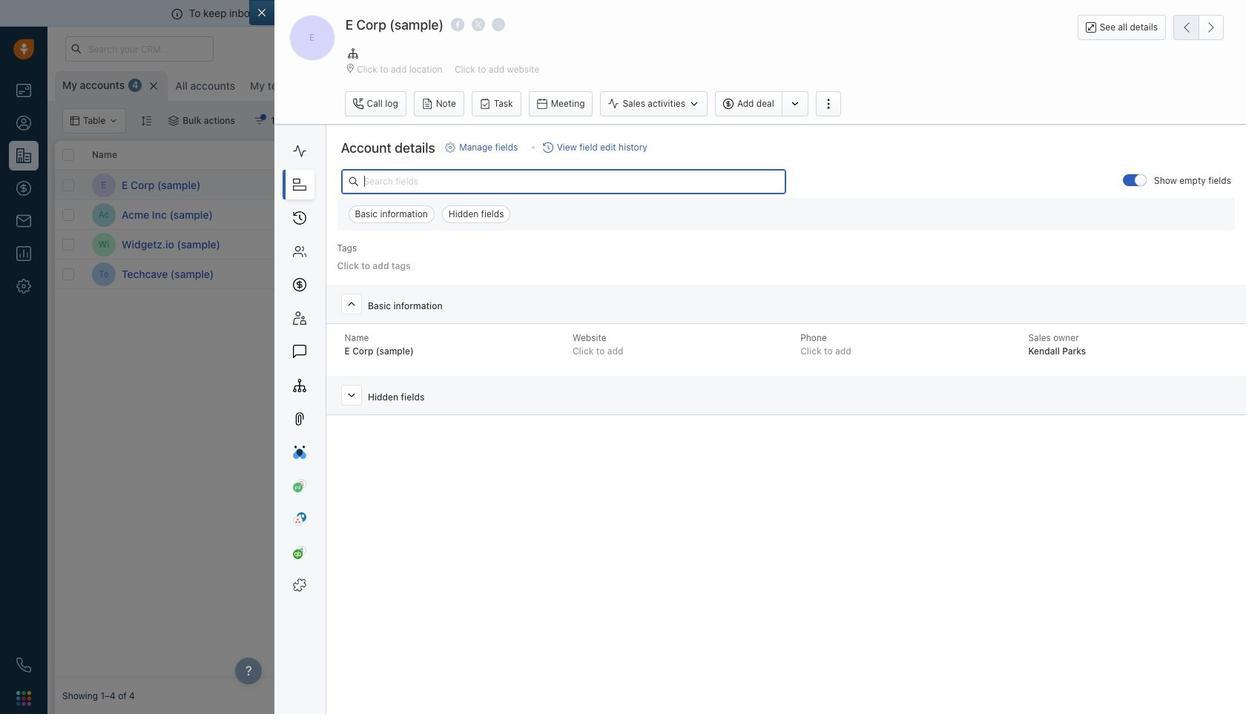 Task type: vqa. For each thing, say whether or not it's contained in the screenshot.
search icon
no



Task type: locate. For each thing, give the bounding box(es) containing it.
phone element
[[9, 651, 39, 680]]

row group
[[55, 171, 381, 289], [381, 171, 1239, 289]]

cell
[[1160, 171, 1239, 200], [1160, 200, 1239, 229], [381, 230, 493, 259], [493, 230, 604, 259], [604, 230, 715, 259], [715, 230, 826, 259], [826, 230, 938, 259], [938, 230, 1049, 259], [1049, 230, 1160, 259], [1160, 230, 1239, 259], [1160, 260, 1239, 289]]

freshworks switcher image
[[16, 691, 31, 706]]

press space to select this row. row
[[55, 171, 381, 200], [381, 171, 1239, 200], [55, 200, 381, 230], [381, 200, 1239, 230], [55, 230, 381, 260], [381, 230, 1239, 260], [55, 260, 381, 289], [381, 260, 1239, 289]]

2 row group from the left
[[381, 171, 1239, 289]]

container_wx8msf4aqz5i3rn1 image
[[254, 116, 265, 126]]

l image
[[389, 203, 413, 227]]

Search fields text field
[[341, 169, 786, 194]]

Search your CRM... text field
[[65, 36, 214, 62]]

dialog
[[249, 0, 1246, 714]]

phone image
[[16, 658, 31, 673]]

grid
[[55, 139, 1239, 679]]

close image
[[1224, 10, 1232, 17]]

row
[[55, 141, 381, 171]]



Task type: describe. For each thing, give the bounding box(es) containing it.
container_wx8msf4aqz5i3rn1 image
[[169, 116, 179, 126]]

1 row group from the left
[[55, 171, 381, 289]]

j image
[[389, 173, 413, 197]]

s image
[[389, 262, 413, 286]]



